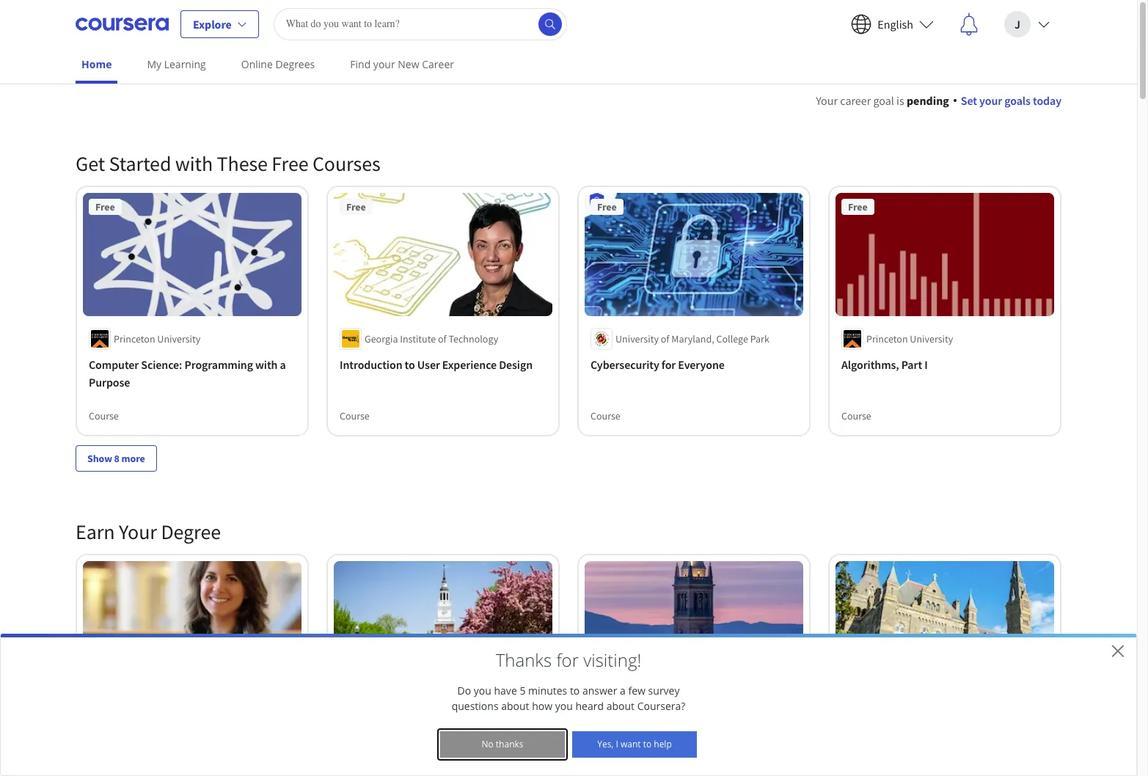 Task type: describe. For each thing, give the bounding box(es) containing it.
no thanks
[[482, 739, 524, 751]]

free for algorithms, part i
[[849, 200, 868, 214]]

master for master of engineering in computer engineering
[[340, 725, 373, 740]]

course for cybersecurity for everyone
[[591, 409, 621, 423]]

cybersecurity for everyone
[[591, 357, 725, 372]]

park
[[751, 332, 770, 345]]

california,
[[672, 701, 716, 714]]

line chart image
[[846, 175, 864, 193]]

master of advanced study in engineering link
[[591, 724, 798, 742]]

main content containing get started with these free courses
[[0, 74, 1138, 777]]

0 vertical spatial with
[[175, 150, 213, 177]]

yes, i want to help button
[[573, 732, 697, 758]]

everyone
[[679, 357, 725, 372]]

new
[[398, 57, 420, 71]]

goal
[[874, 93, 895, 108]]

for for cybersecurity
[[662, 357, 676, 372]]

What do you want to learn? text field
[[274, 8, 567, 40]]

computer inside the computer science: programming with a purpose
[[89, 357, 139, 372]]

thanks for visiting!
[[496, 648, 642, 672]]

heard
[[576, 700, 604, 714]]

learning
[[164, 57, 206, 71]]

online
[[241, 57, 273, 71]]

purpose
[[89, 375, 130, 390]]

my learning
[[147, 57, 206, 71]]

more
[[122, 452, 145, 465]]

princeton university for science:
[[114, 332, 201, 345]]

university of california, berkeley
[[616, 701, 755, 714]]

no
[[482, 739, 494, 751]]

free for cybersecurity for everyone
[[598, 200, 617, 214]]

earn your degree collection element
[[67, 495, 1071, 777]]

maryland,
[[672, 332, 715, 345]]

algorithms, part i
[[842, 357, 928, 372]]

thanks
[[496, 648, 552, 672]]

design
[[499, 357, 533, 372]]

earn
[[76, 519, 115, 545]]

show 8 more button
[[76, 445, 157, 472]]

my
[[147, 57, 162, 71]]

explore
[[193, 17, 232, 31]]

master of advanced study in engineering
[[591, 725, 793, 740]]

do
[[458, 684, 471, 698]]

princeton for algorithms,
[[867, 332, 909, 345]]

science:
[[141, 357, 182, 372]]

experience
[[443, 357, 497, 372]]

study
[[690, 725, 719, 740]]

to inside get started with these free courses collection element
[[405, 357, 415, 372]]

your for find
[[374, 57, 395, 71]]

programming
[[185, 357, 253, 372]]

advanced
[[639, 725, 688, 740]]

these
[[217, 150, 268, 177]]

your career goal is pending
[[816, 93, 950, 108]]

find
[[350, 57, 371, 71]]

english button
[[840, 0, 946, 47]]

2 in from the left
[[721, 725, 731, 740]]

✕
[[1112, 639, 1125, 663]]

1 horizontal spatial you
[[556, 700, 573, 714]]

master of engineering in computer engineering
[[340, 725, 512, 758]]

0 vertical spatial your
[[816, 93, 838, 108]]

home link
[[76, 48, 118, 84]]

computer science: programming with a purpose
[[89, 357, 286, 390]]

university up algorithms, part i link
[[911, 332, 954, 345]]

my learning link
[[141, 48, 212, 81]]

i inside yes, i want to help button
[[616, 739, 619, 751]]

coursera image
[[76, 12, 169, 36]]

university of maryland, college park
[[616, 332, 770, 345]]

visiting!
[[584, 648, 642, 672]]

coursera?
[[638, 700, 686, 714]]

of for master of engineering in computer engineering
[[376, 725, 386, 740]]

of for university of maryland, college park
[[661, 332, 670, 345]]

with inside the computer science: programming with a purpose
[[255, 357, 278, 372]]

thanks
[[496, 739, 524, 751]]

master of engineering in computer engineering link
[[340, 724, 547, 759]]

explore button
[[181, 10, 259, 38]]

no thanks button
[[440, 732, 565, 758]]

cybersecurity
[[591, 357, 660, 372]]

get started with these free courses
[[76, 150, 381, 177]]

degree
[[161, 519, 221, 545]]

master for master of advanced study in engineering
[[591, 725, 625, 740]]

set
[[962, 93, 978, 108]]

find your new career
[[350, 57, 454, 71]]

yes, i want to help
[[598, 739, 672, 751]]

to inside do you have 5 minutes to answer a few survey questions about how you heard about coursera?
[[570, 684, 580, 698]]

course for algorithms, part i
[[842, 409, 872, 423]]

user
[[418, 357, 440, 372]]

earn your degree
[[76, 519, 221, 545]]

few
[[629, 684, 646, 698]]



Task type: vqa. For each thing, say whether or not it's contained in the screenshot.
Experience
yes



Task type: locate. For each thing, give the bounding box(es) containing it.
survey
[[649, 684, 680, 698]]

get started with these free courses collection element
[[67, 127, 1071, 495]]

find your new career link
[[344, 48, 460, 81]]

1 horizontal spatial about
[[607, 700, 635, 714]]

college
[[717, 332, 749, 345]]

your inside the find your new career link
[[374, 57, 395, 71]]

technology
[[449, 332, 499, 345]]

in down questions
[[450, 725, 460, 740]]

your right earn
[[119, 519, 157, 545]]

princeton university for part
[[867, 332, 954, 345]]

1 horizontal spatial master
[[591, 725, 625, 740]]

for inside get started with these free courses collection element
[[662, 357, 676, 372]]

1 horizontal spatial a
[[620, 684, 626, 698]]

None search field
[[274, 8, 567, 40]]

1 horizontal spatial princeton
[[867, 332, 909, 345]]

1 vertical spatial i
[[616, 739, 619, 751]]

0 vertical spatial your
[[374, 57, 395, 71]]

0 vertical spatial for
[[662, 357, 676, 372]]

1 course from the left
[[89, 409, 119, 423]]

introduction
[[340, 357, 403, 372]]

2 course from the left
[[340, 409, 370, 423]]

cybersecurity for everyone link
[[591, 356, 798, 373]]

institute
[[400, 332, 436, 345]]

1 horizontal spatial to
[[570, 684, 580, 698]]

introduction to user experience design link
[[340, 356, 547, 373]]

0 vertical spatial you
[[474, 684, 492, 698]]

1 horizontal spatial your
[[816, 93, 838, 108]]

university
[[157, 332, 201, 345], [616, 332, 659, 345], [911, 332, 954, 345], [616, 701, 659, 714]]

0 horizontal spatial your
[[119, 519, 157, 545]]

help
[[654, 739, 672, 751]]

to left user
[[405, 357, 415, 372]]

show
[[87, 452, 112, 465]]

course
[[89, 409, 119, 423], [340, 409, 370, 423], [591, 409, 621, 423], [842, 409, 872, 423]]

1 horizontal spatial in
[[721, 725, 731, 740]]

want
[[621, 739, 641, 751]]

your for set
[[980, 93, 1003, 108]]

master
[[340, 725, 373, 740], [591, 725, 625, 740]]

course for introduction to user experience design
[[340, 409, 370, 423]]

about down few
[[607, 700, 635, 714]]

5
[[520, 684, 526, 698]]

course down cybersecurity
[[591, 409, 621, 423]]

of for master of advanced study in engineering
[[627, 725, 637, 740]]

algorithms, part i link
[[842, 356, 1049, 373]]

english
[[878, 17, 914, 31]]

0 vertical spatial to
[[405, 357, 415, 372]]

free for introduction to user experience design
[[346, 200, 366, 214]]

2 vertical spatial to
[[644, 739, 652, 751]]

minutes
[[529, 684, 568, 698]]

your
[[816, 93, 838, 108], [119, 519, 157, 545]]

1 vertical spatial your
[[980, 93, 1003, 108]]

to up "heard"
[[570, 684, 580, 698]]

you
[[474, 684, 492, 698], [556, 700, 573, 714]]

0 horizontal spatial your
[[374, 57, 395, 71]]

career
[[422, 57, 454, 71]]

pending
[[907, 93, 950, 108]]

1 horizontal spatial your
[[980, 93, 1003, 108]]

0 vertical spatial a
[[280, 357, 286, 372]]

for up minutes
[[557, 648, 579, 672]]

0 horizontal spatial a
[[280, 357, 286, 372]]

for left everyone
[[662, 357, 676, 372]]

of inside master of engineering in computer engineering
[[376, 725, 386, 740]]

0 horizontal spatial with
[[175, 150, 213, 177]]

0 horizontal spatial i
[[616, 739, 619, 751]]

2 princeton university from the left
[[867, 332, 954, 345]]

1 in from the left
[[450, 725, 460, 740]]

get
[[76, 150, 105, 177]]

a left few
[[620, 684, 626, 698]]

1 vertical spatial for
[[557, 648, 579, 672]]

main content
[[0, 74, 1138, 777]]

1 vertical spatial to
[[570, 684, 580, 698]]

j button
[[993, 0, 1062, 47]]

1 vertical spatial a
[[620, 684, 626, 698]]

home
[[81, 57, 112, 71]]

your left career
[[816, 93, 838, 108]]

your right set
[[980, 93, 1003, 108]]

of
[[438, 332, 447, 345], [661, 332, 670, 345], [661, 701, 670, 714], [376, 725, 386, 740], [627, 725, 637, 740]]

show 8 more
[[87, 452, 145, 465]]

of inside master of advanced study in engineering link
[[627, 725, 637, 740]]

of for university of california, berkeley
[[661, 701, 670, 714]]

to inside button
[[644, 739, 652, 751]]

0 horizontal spatial about
[[502, 700, 530, 714]]

degrees
[[276, 57, 315, 71]]

1 horizontal spatial with
[[255, 357, 278, 372]]

about
[[502, 700, 530, 714], [607, 700, 635, 714]]

university down few
[[616, 701, 659, 714]]

computer
[[89, 357, 139, 372], [462, 725, 512, 740]]

questions
[[452, 700, 499, 714]]

princeton up science:
[[114, 332, 155, 345]]

1 princeton university from the left
[[114, 332, 201, 345]]

university inside earn your degree collection element
[[616, 701, 659, 714]]

j
[[1015, 17, 1021, 31]]

courses
[[313, 150, 381, 177]]

georgia
[[365, 332, 398, 345]]

yes,
[[598, 739, 614, 751]]

princeton university up science:
[[114, 332, 201, 345]]

introduction to user experience design
[[340, 357, 533, 372]]

0 horizontal spatial princeton university
[[114, 332, 201, 345]]

a right programming
[[280, 357, 286, 372]]

a inside the computer science: programming with a purpose
[[280, 357, 286, 372]]

a inside do you have 5 minutes to answer a few survey questions about how you heard about coursera?
[[620, 684, 626, 698]]

0 horizontal spatial princeton
[[114, 332, 155, 345]]

to
[[405, 357, 415, 372], [570, 684, 580, 698], [644, 739, 652, 751]]

today
[[1034, 93, 1062, 108]]

engineering
[[388, 725, 448, 740], [733, 725, 793, 740], [340, 743, 400, 758]]

1 horizontal spatial princeton university
[[867, 332, 954, 345]]

✕ button
[[1112, 639, 1125, 663]]

you right the how at the left of the page
[[556, 700, 573, 714]]

your inside set your goals today dropdown button
[[980, 93, 1003, 108]]

course for computer science: programming with a purpose
[[89, 409, 119, 423]]

i
[[925, 357, 928, 372], [616, 739, 619, 751]]

in inside master of engineering in computer engineering
[[450, 725, 460, 740]]

a
[[280, 357, 286, 372], [620, 684, 626, 698]]

1 vertical spatial with
[[255, 357, 278, 372]]

started
[[109, 150, 171, 177]]

university up cybersecurity
[[616, 332, 659, 345]]

engineering for master of engineering in computer engineering
[[340, 743, 400, 758]]

with right programming
[[255, 357, 278, 372]]

0 vertical spatial computer
[[89, 357, 139, 372]]

1 master from the left
[[340, 725, 373, 740]]

online degrees
[[241, 57, 315, 71]]

0 horizontal spatial to
[[405, 357, 415, 372]]

free for computer science: programming with a purpose
[[95, 200, 115, 214]]

set your goals today button
[[954, 92, 1062, 109]]

for
[[662, 357, 676, 372], [557, 648, 579, 672]]

4 course from the left
[[842, 409, 872, 423]]

2 about from the left
[[607, 700, 635, 714]]

1 horizontal spatial for
[[662, 357, 676, 372]]

0 horizontal spatial you
[[474, 684, 492, 698]]

1 horizontal spatial i
[[925, 357, 928, 372]]

2 master from the left
[[591, 725, 625, 740]]

0 vertical spatial i
[[925, 357, 928, 372]]

for for thanks
[[557, 648, 579, 672]]

1 horizontal spatial computer
[[462, 725, 512, 740]]

1 vertical spatial your
[[119, 519, 157, 545]]

computer down questions
[[462, 725, 512, 740]]

0 horizontal spatial in
[[450, 725, 460, 740]]

i inside algorithms, part i link
[[925, 357, 928, 372]]

with left these in the left of the page
[[175, 150, 213, 177]]

course down the introduction
[[340, 409, 370, 423]]

1 princeton from the left
[[114, 332, 155, 345]]

1 about from the left
[[502, 700, 530, 714]]

career
[[841, 93, 872, 108]]

have
[[494, 684, 517, 698]]

course down purpose
[[89, 409, 119, 423]]

princeton university
[[114, 332, 201, 345], [867, 332, 954, 345]]

with
[[175, 150, 213, 177], [255, 357, 278, 372]]

your right find
[[374, 57, 395, 71]]

in right study
[[721, 725, 731, 740]]

princeton university up part
[[867, 332, 954, 345]]

computer up purpose
[[89, 357, 139, 372]]

2 horizontal spatial to
[[644, 739, 652, 751]]

0 horizontal spatial for
[[557, 648, 579, 672]]

1 vertical spatial you
[[556, 700, 573, 714]]

2 princeton from the left
[[867, 332, 909, 345]]

8
[[114, 452, 120, 465]]

you up questions
[[474, 684, 492, 698]]

answer
[[583, 684, 618, 698]]

princeton up algorithms, part i
[[867, 332, 909, 345]]

how
[[532, 700, 553, 714]]

princeton for computer
[[114, 332, 155, 345]]

course down algorithms,
[[842, 409, 872, 423]]

0 horizontal spatial computer
[[89, 357, 139, 372]]

online degrees link
[[235, 48, 321, 81]]

your
[[374, 57, 395, 71], [980, 93, 1003, 108]]

goals
[[1005, 93, 1031, 108]]

i right yes,
[[616, 739, 619, 751]]

0 horizontal spatial master
[[340, 725, 373, 740]]

university up science:
[[157, 332, 201, 345]]

master inside master of engineering in computer engineering
[[340, 725, 373, 740]]

3 course from the left
[[591, 409, 621, 423]]

computer science: programming with a purpose link
[[89, 356, 296, 391]]

to left help
[[644, 739, 652, 751]]

is
[[897, 93, 905, 108]]

do you have 5 minutes to answer a few survey questions about how you heard about coursera?
[[452, 684, 686, 714]]

1 vertical spatial computer
[[462, 725, 512, 740]]

set your goals today
[[962, 93, 1062, 108]]

repeat image
[[846, 202, 864, 219]]

about down 5
[[502, 700, 530, 714]]

computer inside master of engineering in computer engineering
[[462, 725, 512, 740]]

part
[[902, 357, 923, 372]]

georgia institute of technology
[[365, 332, 499, 345]]

engineering for master of advanced study in engineering
[[733, 725, 793, 740]]

i right part
[[925, 357, 928, 372]]



